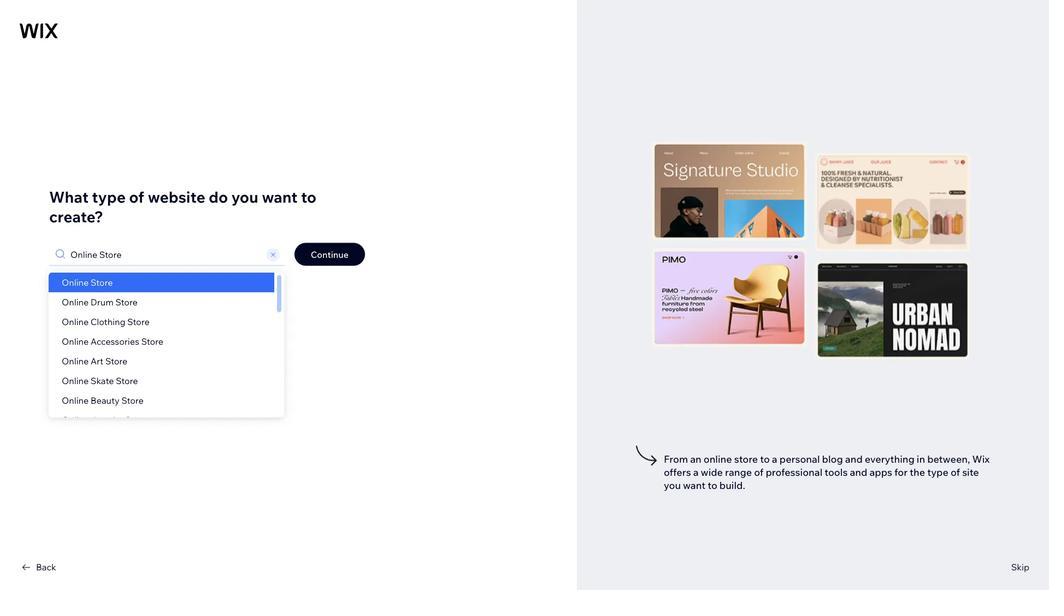Task type: locate. For each thing, give the bounding box(es) containing it.
2 vertical spatial to
[[708, 479, 718, 491]]

type down between, on the right bottom
[[928, 466, 949, 478]]

want inside 'from an online store to a personal blog and everything in between, wix offers a wide range of professional tools and apps for the type of site you want to build.'
[[683, 479, 706, 491]]

to
[[301, 188, 317, 207], [761, 453, 770, 465], [708, 479, 718, 491]]

0 horizontal spatial a
[[694, 466, 699, 478]]

1 horizontal spatial want
[[683, 479, 706, 491]]

website
[[148, 188, 205, 207]]

online for online clothing store
[[62, 316, 89, 327]]

you inside what type of website do you want to create?
[[232, 188, 259, 207]]

and
[[846, 453, 863, 465], [850, 466, 868, 478]]

store for beauty
[[121, 395, 144, 406]]

0 vertical spatial and
[[846, 453, 863, 465]]

what
[[49, 188, 89, 207]]

in
[[917, 453, 926, 465]]

online store
[[62, 277, 113, 288]]

apps
[[870, 466, 893, 478]]

store for skate
[[116, 375, 138, 386]]

you down offers on the bottom
[[664, 479, 681, 491]]

a up professional on the right bottom
[[772, 453, 778, 465]]

2 horizontal spatial of
[[951, 466, 961, 478]]

online inside option
[[62, 277, 89, 288]]

0 horizontal spatial you
[[232, 188, 259, 207]]

3 online from the top
[[62, 316, 89, 327]]

store right 'drum'
[[116, 297, 138, 308]]

want inside what type of website do you want to create?
[[262, 188, 298, 207]]

1 horizontal spatial type
[[928, 466, 949, 478]]

to inside what type of website do you want to create?
[[301, 188, 317, 207]]

online up the online drum store
[[62, 277, 89, 288]]

5 online from the top
[[62, 356, 89, 367]]

1 vertical spatial to
[[761, 453, 770, 465]]

store right skate
[[116, 375, 138, 386]]

store for jewelry
[[125, 415, 147, 426]]

store right clothing
[[127, 316, 150, 327]]

want
[[262, 188, 298, 207], [683, 479, 706, 491]]

online left jewelry
[[62, 415, 89, 426]]

store right accessories
[[141, 336, 163, 347]]

1 horizontal spatial a
[[772, 453, 778, 465]]

jewelry
[[91, 415, 123, 426]]

4 online from the top
[[62, 336, 89, 347]]

online down online store
[[62, 297, 89, 308]]

offers
[[664, 466, 691, 478]]

online left beauty
[[62, 395, 89, 406]]

type inside 'from an online store to a personal blog and everything in between, wix offers a wide range of professional tools and apps for the type of site you want to build.'
[[928, 466, 949, 478]]

0 vertical spatial you
[[232, 188, 259, 207]]

continue
[[311, 249, 349, 260]]

store for accessories
[[141, 336, 163, 347]]

wix
[[973, 453, 990, 465]]

store right jewelry
[[125, 415, 147, 426]]

wide
[[701, 466, 723, 478]]

online
[[704, 453, 732, 465]]

online accessories store
[[62, 336, 163, 347]]

0 vertical spatial type
[[92, 188, 126, 207]]

1 vertical spatial you
[[664, 479, 681, 491]]

store right beauty
[[121, 395, 144, 406]]

online down the online drum store
[[62, 316, 89, 327]]

continue button
[[295, 243, 365, 266]]

of inside what type of website do you want to create?
[[129, 188, 144, 207]]

store up 'drum'
[[91, 277, 113, 288]]

and right blog at the right bottom of the page
[[846, 453, 863, 465]]

0 horizontal spatial of
[[129, 188, 144, 207]]

1 vertical spatial type
[[928, 466, 949, 478]]

0 horizontal spatial want
[[262, 188, 298, 207]]

online for online accessories store
[[62, 336, 89, 347]]

8 online from the top
[[62, 415, 89, 426]]

of
[[129, 188, 144, 207], [755, 466, 764, 478], [951, 466, 961, 478]]

store for clothing
[[127, 316, 150, 327]]

a down an
[[694, 466, 699, 478]]

0 horizontal spatial to
[[301, 188, 317, 207]]

1 horizontal spatial you
[[664, 479, 681, 491]]

1 horizontal spatial of
[[755, 466, 764, 478]]

professional
[[766, 466, 823, 478]]

store right 'art' on the left of page
[[105, 356, 128, 367]]

you right do
[[232, 188, 259, 207]]

0 vertical spatial want
[[262, 188, 298, 207]]

online beauty store
[[62, 395, 144, 406]]

for
[[895, 466, 908, 478]]

store
[[91, 277, 113, 288], [116, 297, 138, 308], [127, 316, 150, 327], [141, 336, 163, 347], [105, 356, 128, 367], [116, 375, 138, 386], [121, 395, 144, 406], [125, 415, 147, 426]]

7 online from the top
[[62, 395, 89, 406]]

you
[[232, 188, 259, 207], [664, 479, 681, 491]]

Search for your business or site type field
[[67, 244, 265, 265]]

and left apps
[[850, 466, 868, 478]]

0 vertical spatial to
[[301, 188, 317, 207]]

1 vertical spatial want
[[683, 479, 706, 491]]

online up online art store on the left bottom
[[62, 336, 89, 347]]

1 vertical spatial a
[[694, 466, 699, 478]]

of left "website"
[[129, 188, 144, 207]]

online clothing store
[[62, 316, 150, 327]]

6 online from the top
[[62, 375, 89, 386]]

0 horizontal spatial type
[[92, 188, 126, 207]]

list box
[[49, 273, 284, 430]]

1 online from the top
[[62, 277, 89, 288]]

store for drum
[[116, 297, 138, 308]]

beauty
[[91, 395, 120, 406]]

online
[[62, 277, 89, 288], [62, 297, 89, 308], [62, 316, 89, 327], [62, 336, 89, 347], [62, 356, 89, 367], [62, 375, 89, 386], [62, 395, 89, 406], [62, 415, 89, 426]]

type up create? in the top of the page
[[92, 188, 126, 207]]

2 horizontal spatial to
[[761, 453, 770, 465]]

0 vertical spatial a
[[772, 453, 778, 465]]

online left skate
[[62, 375, 89, 386]]

online for online drum store
[[62, 297, 89, 308]]

of down store
[[755, 466, 764, 478]]

a
[[772, 453, 778, 465], [694, 466, 699, 478]]

online jewelry store
[[62, 415, 147, 426]]

build.
[[720, 479, 746, 491]]

blog
[[823, 453, 843, 465]]

type
[[92, 188, 126, 207], [928, 466, 949, 478]]

2 online from the top
[[62, 297, 89, 308]]

range
[[726, 466, 752, 478]]

online left 'art' on the left of page
[[62, 356, 89, 367]]

of down between, on the right bottom
[[951, 466, 961, 478]]



Task type: describe. For each thing, give the bounding box(es) containing it.
skip button
[[1012, 561, 1030, 574]]

online for online jewelry store
[[62, 415, 89, 426]]

from an online store to a personal blog and everything in between, wix offers a wide range of professional tools and apps for the type of site you want to build.
[[664, 453, 990, 491]]

what type of website do you want to create?
[[49, 188, 317, 226]]

1 vertical spatial and
[[850, 466, 868, 478]]

online for online beauty store
[[62, 395, 89, 406]]

an
[[691, 453, 702, 465]]

site
[[963, 466, 980, 478]]

between,
[[928, 453, 971, 465]]

store inside option
[[91, 277, 113, 288]]

clothing
[[91, 316, 125, 327]]

online for online store
[[62, 277, 89, 288]]

create?
[[49, 207, 103, 226]]

accessories
[[91, 336, 139, 347]]

online drum store
[[62, 297, 138, 308]]

online for online skate store
[[62, 375, 89, 386]]

from
[[664, 453, 688, 465]]

list box containing online store
[[49, 273, 284, 430]]

you inside 'from an online store to a personal blog and everything in between, wix offers a wide range of professional tools and apps for the type of site you want to build.'
[[664, 479, 681, 491]]

online store option
[[49, 273, 274, 292]]

back
[[36, 562, 56, 573]]

art
[[91, 356, 103, 367]]

online for online art store
[[62, 356, 89, 367]]

everything
[[865, 453, 915, 465]]

store for art
[[105, 356, 128, 367]]

store
[[735, 453, 758, 465]]

back button
[[20, 561, 56, 574]]

personal
[[780, 453, 820, 465]]

online art store
[[62, 356, 128, 367]]

skip
[[1012, 562, 1030, 573]]

tools
[[825, 466, 848, 478]]

type inside what type of website do you want to create?
[[92, 188, 126, 207]]

1 horizontal spatial to
[[708, 479, 718, 491]]

drum
[[91, 297, 114, 308]]

do
[[209, 188, 228, 207]]

skate
[[91, 375, 114, 386]]

the
[[910, 466, 926, 478]]

online skate store
[[62, 375, 138, 386]]



Task type: vqa. For each thing, say whether or not it's contained in the screenshot.
Search for your business or site type 'field'
yes



